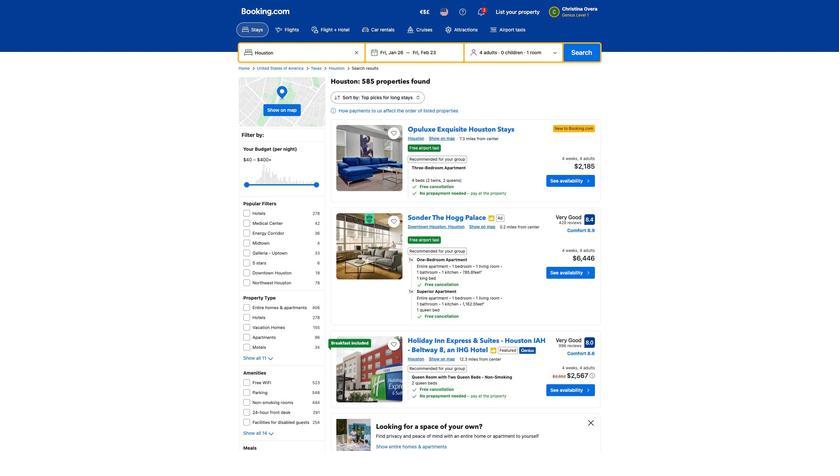 Task type: locate. For each thing, give the bounding box(es) containing it.
very good element left scored 8.0 element at the bottom right of the page
[[556, 337, 582, 345]]

1 vertical spatial very good element
[[556, 337, 582, 345]]

genius discounts available at this property. image
[[519, 347, 536, 354], [519, 347, 536, 354]]

this property is part of our preferred partner program. it's committed to providing excellent service and good value. it'll pay us a higher commission if you make a booking. image
[[488, 215, 495, 222], [490, 347, 497, 354]]

0 vertical spatial very good element
[[556, 213, 582, 221]]

group
[[247, 180, 317, 190]]

very good element left scored 8.4 element at top right
[[556, 213, 582, 221]]

very good element for scored 8.4 element at top right
[[556, 213, 582, 221]]

sonder the hogg palace image
[[337, 213, 403, 280]]

0 vertical spatial this property is part of our preferred partner program. it's committed to providing excellent service and good value. it'll pay us a higher commission if you make a booking. image
[[488, 215, 495, 222]]

this property is part of our preferred partner program. it's committed to providing excellent service and good value. it'll pay us a higher commission if you make a booking. image
[[488, 215, 495, 222], [490, 347, 497, 354]]

very good element
[[556, 213, 582, 221], [556, 337, 582, 345]]

1 vertical spatial this property is part of our preferred partner program. it's committed to providing excellent service and good value. it'll pay us a higher commission if you make a booking. image
[[490, 347, 497, 354]]

your account menu christina overa genius level 1 element
[[549, 3, 600, 18]]

2 very good element from the top
[[556, 337, 582, 345]]

1 very good element from the top
[[556, 213, 582, 221]]

very good element for scored 8.0 element at the bottom right of the page
[[556, 337, 582, 345]]

search results updated. houston: 585 properties found. element
[[331, 77, 601, 86]]



Task type: vqa. For each thing, say whether or not it's contained in the screenshot.
leftmost Search
no



Task type: describe. For each thing, give the bounding box(es) containing it.
looking for a space of your own? image
[[337, 419, 371, 451]]

scored 8.0 element
[[585, 338, 595, 348]]

holiday inn express & suites - houston iah - beltway 8, an ihg hotel image
[[337, 337, 403, 403]]

1 vertical spatial this property is part of our preferred partner program. it's committed to providing excellent service and good value. it'll pay us a higher commission if you make a booking. image
[[490, 347, 497, 354]]

scored 8.4 element
[[585, 214, 595, 225]]

Where are you going? field
[[252, 47, 353, 59]]

booking.com image
[[242, 8, 289, 16]]

0 vertical spatial this property is part of our preferred partner program. it's committed to providing excellent service and good value. it'll pay us a higher commission if you make a booking. image
[[488, 215, 495, 222]]

opuluxe exquisite houston stays image
[[337, 125, 403, 191]]



